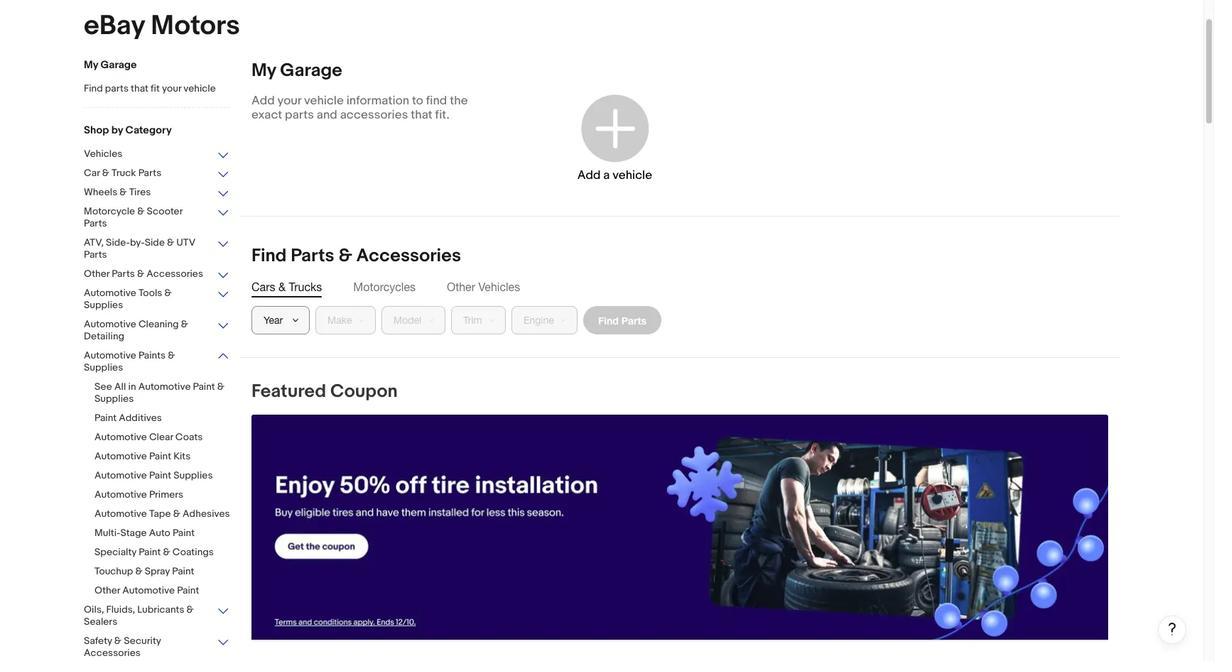 Task type: vqa. For each thing, say whether or not it's contained in the screenshot.
other vehicles
yes



Task type: describe. For each thing, give the bounding box(es) containing it.
wheels & tires button
[[84, 186, 230, 200]]

1 vertical spatial other
[[447, 281, 476, 294]]

supplies up see
[[84, 362, 123, 374]]

scooter
[[147, 205, 183, 218]]

motorcycles
[[353, 281, 416, 294]]

multi-
[[95, 527, 121, 540]]

that inside add your vehicle information to find the exact parts and accessories that fit.
[[411, 108, 433, 122]]

automotive clear coats link
[[95, 431, 240, 445]]

featured
[[252, 381, 326, 403]]

enjoy 50% off tire installation image
[[252, 415, 1109, 641]]

paint down automotive paint kits "link"
[[149, 470, 171, 482]]

2 vertical spatial accessories
[[84, 648, 141, 660]]

0 horizontal spatial vehicle
[[184, 82, 216, 95]]

tools
[[139, 287, 162, 299]]

see
[[95, 381, 112, 393]]

vehicles button
[[84, 148, 230, 161]]

atv, side-by-side & utv parts button
[[84, 237, 230, 262]]

paints
[[139, 350, 166, 362]]

automotive tools & supplies button
[[84, 287, 230, 313]]

find parts & accessories
[[252, 245, 461, 267]]

coupon
[[330, 381, 398, 403]]

automotive paint supplies link
[[95, 470, 240, 483]]

add your vehicle information to find the exact parts and accessories that fit.
[[252, 94, 468, 122]]

parts inside add your vehicle information to find the exact parts and accessories that fit.
[[285, 108, 314, 122]]

sealers
[[84, 616, 117, 628]]

motors
[[151, 9, 240, 43]]

cars
[[252, 281, 275, 294]]

vehicles car & truck parts wheels & tires motorcycle & scooter parts atv, side-by-side & utv parts other parts & accessories automotive tools & supplies automotive cleaning & detailing automotive paints & supplies see all in automotive paint & supplies paint additives automotive clear coats automotive paint kits automotive paint supplies automotive primers automotive tape & adhesives multi-stage auto paint specialty paint & coatings touchup & spray paint other automotive paint oils, fluids, lubricants & sealers safety & security accessories
[[84, 148, 230, 660]]

0 horizontal spatial my garage
[[84, 58, 137, 72]]

1 horizontal spatial garage
[[280, 60, 342, 82]]

paint up the coatings
[[173, 527, 195, 540]]

ebay motors
[[84, 9, 240, 43]]

vehicles inside vehicles car & truck parts wheels & tires motorcycle & scooter parts atv, side-by-side & utv parts other parts & accessories automotive tools & supplies automotive cleaning & detailing automotive paints & supplies see all in automotive paint & supplies paint additives automotive clear coats automotive paint kits automotive paint supplies automotive primers automotive tape & adhesives multi-stage auto paint specialty paint & coatings touchup & spray paint other automotive paint oils, fluids, lubricants & sealers safety & security accessories
[[84, 148, 122, 160]]

0 vertical spatial other
[[84, 268, 110, 280]]

paint down see
[[95, 412, 117, 424]]

paint down clear at the bottom
[[149, 451, 171, 463]]

1 horizontal spatial accessories
[[147, 268, 203, 280]]

automotive cleaning & detailing button
[[84, 318, 230, 344]]

motorcycle
[[84, 205, 135, 218]]

category
[[125, 124, 172, 137]]

2 vertical spatial other
[[95, 585, 120, 597]]

multi-stage auto paint link
[[95, 527, 240, 541]]

find for find parts
[[599, 315, 619, 327]]

accessories
[[340, 108, 408, 122]]

find parts button
[[584, 306, 662, 335]]

paint up "spray" on the bottom of page
[[139, 547, 161, 559]]

ebay
[[84, 9, 145, 43]]

your inside add your vehicle information to find the exact parts and accessories that fit.
[[278, 94, 302, 108]]

safety & security accessories button
[[84, 635, 230, 661]]

find
[[426, 94, 447, 108]]

truck
[[112, 167, 136, 179]]

help, opens dialogs image
[[1166, 623, 1180, 637]]

vehicle for add your vehicle information to find the exact parts and accessories that fit.
[[304, 94, 344, 108]]

side
[[145, 237, 165, 249]]

parts inside button
[[622, 315, 647, 327]]

the
[[450, 94, 468, 108]]

add a vehicle button
[[527, 74, 703, 202]]

car & truck parts button
[[84, 167, 230, 181]]

tab list containing cars & trucks
[[252, 279, 1109, 295]]

by-
[[130, 237, 145, 249]]

cars & trucks
[[252, 281, 322, 294]]

1 horizontal spatial my garage
[[252, 60, 342, 82]]

fluids,
[[106, 604, 135, 616]]

adhesives
[[183, 508, 230, 520]]

add for add a vehicle
[[578, 168, 601, 182]]

find parts that fit your vehicle
[[84, 82, 216, 95]]

tires
[[129, 186, 151, 198]]

utv
[[177, 237, 195, 249]]

additives
[[119, 412, 162, 424]]

security
[[124, 635, 161, 648]]



Task type: locate. For each thing, give the bounding box(es) containing it.
1 vertical spatial accessories
[[147, 268, 203, 280]]

paint up paint additives link
[[193, 381, 215, 393]]

my garage down ebay on the left
[[84, 58, 137, 72]]

1 vertical spatial add
[[578, 168, 601, 182]]

accessories down atv, side-by-side & utv parts dropdown button
[[147, 268, 203, 280]]

find parts
[[599, 315, 647, 327]]

tab list
[[252, 279, 1109, 295]]

&
[[102, 167, 109, 179], [120, 186, 127, 198], [137, 205, 145, 218], [167, 237, 174, 249], [339, 245, 352, 267], [137, 268, 144, 280], [279, 281, 286, 294], [165, 287, 172, 299], [181, 318, 188, 331], [168, 350, 175, 362], [217, 381, 225, 393], [173, 508, 180, 520], [163, 547, 170, 559], [135, 566, 143, 578], [187, 604, 194, 616], [114, 635, 122, 648]]

supplies up detailing
[[84, 299, 123, 311]]

vehicles
[[84, 148, 122, 160], [479, 281, 520, 294]]

find for find parts that fit your vehicle
[[84, 82, 103, 95]]

tape
[[149, 508, 171, 520]]

0 vertical spatial vehicles
[[84, 148, 122, 160]]

my down ebay on the left
[[84, 58, 98, 72]]

find parts that fit your vehicle link
[[84, 82, 230, 96]]

kits
[[174, 451, 191, 463]]

trucks
[[289, 281, 322, 294]]

other parts & accessories button
[[84, 268, 230, 281]]

vehicle right fit
[[184, 82, 216, 95]]

1 horizontal spatial my
[[252, 60, 276, 82]]

my garage
[[84, 58, 137, 72], [252, 60, 342, 82]]

0 vertical spatial find
[[84, 82, 103, 95]]

your left and
[[278, 94, 302, 108]]

2 horizontal spatial accessories
[[356, 245, 461, 267]]

oils, fluids, lubricants & sealers button
[[84, 604, 230, 630]]

clear
[[149, 431, 173, 444]]

other
[[84, 268, 110, 280], [447, 281, 476, 294], [95, 585, 120, 597]]

oils,
[[84, 604, 104, 616]]

other vehicles
[[447, 281, 520, 294]]

and
[[317, 108, 338, 122]]

0 horizontal spatial find
[[84, 82, 103, 95]]

0 horizontal spatial garage
[[101, 58, 137, 72]]

main content containing my garage
[[240, 60, 1187, 662]]

find
[[84, 82, 103, 95], [252, 245, 287, 267], [599, 315, 619, 327]]

1 vertical spatial vehicles
[[479, 281, 520, 294]]

that left fit
[[131, 82, 149, 95]]

coatings
[[173, 547, 214, 559]]

automotive primers link
[[95, 489, 240, 503]]

shop by category
[[84, 124, 172, 137]]

1 horizontal spatial vehicle
[[304, 94, 344, 108]]

add a vehicle image
[[578, 91, 652, 165]]

supplies up the additives
[[95, 393, 134, 405]]

add left 'a'
[[578, 168, 601, 182]]

find inside button
[[599, 315, 619, 327]]

parts left and
[[285, 108, 314, 122]]

my garage up the exact
[[252, 60, 342, 82]]

automotive paint kits link
[[95, 451, 240, 464]]

0 vertical spatial accessories
[[356, 245, 461, 267]]

add inside button
[[578, 168, 601, 182]]

0 horizontal spatial accessories
[[84, 648, 141, 660]]

detailing
[[84, 331, 125, 343]]

touchup
[[95, 566, 133, 578]]

a
[[604, 168, 610, 182]]

car
[[84, 167, 100, 179]]

None text field
[[252, 415, 1109, 641]]

your right fit
[[162, 82, 181, 95]]

1 horizontal spatial parts
[[285, 108, 314, 122]]

parts left fit
[[105, 82, 129, 95]]

coats
[[175, 431, 203, 444]]

supplies down kits
[[174, 470, 213, 482]]

2 vertical spatial find
[[599, 315, 619, 327]]

paint down the coatings
[[172, 566, 194, 578]]

in
[[128, 381, 136, 393]]

specialty
[[95, 547, 137, 559]]

information
[[347, 94, 410, 108]]

auto
[[149, 527, 170, 540]]

see all in automotive paint & supplies link
[[95, 381, 240, 407]]

0 horizontal spatial your
[[162, 82, 181, 95]]

that
[[131, 82, 149, 95], [411, 108, 433, 122]]

accessories
[[356, 245, 461, 267], [147, 268, 203, 280], [84, 648, 141, 660]]

featured coupon
[[252, 381, 398, 403]]

automotive
[[84, 287, 136, 299], [84, 318, 136, 331], [84, 350, 136, 362], [138, 381, 191, 393], [95, 431, 147, 444], [95, 451, 147, 463], [95, 470, 147, 482], [95, 489, 147, 501], [95, 508, 147, 520], [122, 585, 175, 597]]

1 horizontal spatial your
[[278, 94, 302, 108]]

add inside add your vehicle information to find the exact parts and accessories that fit.
[[252, 94, 275, 108]]

paint
[[193, 381, 215, 393], [95, 412, 117, 424], [149, 451, 171, 463], [149, 470, 171, 482], [173, 527, 195, 540], [139, 547, 161, 559], [172, 566, 194, 578], [177, 585, 199, 597]]

vehicle left information
[[304, 94, 344, 108]]

0 horizontal spatial that
[[131, 82, 149, 95]]

vehicle for add a vehicle
[[613, 168, 653, 182]]

other automotive paint link
[[95, 585, 240, 599]]

paint additives link
[[95, 412, 240, 426]]

atv,
[[84, 237, 104, 249]]

0 horizontal spatial my
[[84, 58, 98, 72]]

0 vertical spatial add
[[252, 94, 275, 108]]

1 vertical spatial find
[[252, 245, 287, 267]]

your
[[162, 82, 181, 95], [278, 94, 302, 108]]

touchup & spray paint link
[[95, 566, 240, 579]]

all
[[114, 381, 126, 393]]

fit.
[[435, 108, 450, 122]]

accessories down sealers
[[84, 648, 141, 660]]

wheels
[[84, 186, 117, 198]]

that left fit.
[[411, 108, 433, 122]]

main content
[[240, 60, 1187, 662]]

add a vehicle
[[578, 168, 653, 182]]

0 horizontal spatial add
[[252, 94, 275, 108]]

parts
[[105, 82, 129, 95], [285, 108, 314, 122]]

add
[[252, 94, 275, 108], [578, 168, 601, 182]]

0 vertical spatial that
[[131, 82, 149, 95]]

motorcycle & scooter parts button
[[84, 205, 230, 231]]

automotive paints & supplies button
[[84, 350, 230, 375]]

automotive tape & adhesives link
[[95, 508, 240, 522]]

0 vertical spatial parts
[[105, 82, 129, 95]]

supplies
[[84, 299, 123, 311], [84, 362, 123, 374], [95, 393, 134, 405], [174, 470, 213, 482]]

2 horizontal spatial vehicle
[[613, 168, 653, 182]]

side-
[[106, 237, 130, 249]]

shop
[[84, 124, 109, 137]]

find for find parts & accessories
[[252, 245, 287, 267]]

vehicle inside button
[[613, 168, 653, 182]]

add left and
[[252, 94, 275, 108]]

my
[[84, 58, 98, 72], [252, 60, 276, 82]]

spray
[[145, 566, 170, 578]]

primers
[[149, 489, 184, 501]]

1 horizontal spatial vehicles
[[479, 281, 520, 294]]

garage up and
[[280, 60, 342, 82]]

1 horizontal spatial that
[[411, 108, 433, 122]]

specialty paint & coatings link
[[95, 547, 240, 560]]

1 horizontal spatial find
[[252, 245, 287, 267]]

exact
[[252, 108, 282, 122]]

1 vertical spatial parts
[[285, 108, 314, 122]]

by
[[111, 124, 123, 137]]

paint down touchup & spray paint link
[[177, 585, 199, 597]]

2 horizontal spatial find
[[599, 315, 619, 327]]

add for add your vehicle information to find the exact parts and accessories that fit.
[[252, 94, 275, 108]]

0 horizontal spatial parts
[[105, 82, 129, 95]]

to
[[412, 94, 424, 108]]

0 horizontal spatial vehicles
[[84, 148, 122, 160]]

1 horizontal spatial add
[[578, 168, 601, 182]]

fit
[[151, 82, 160, 95]]

vehicle inside add your vehicle information to find the exact parts and accessories that fit.
[[304, 94, 344, 108]]

my up the exact
[[252, 60, 276, 82]]

1 vertical spatial that
[[411, 108, 433, 122]]

vehicle right 'a'
[[613, 168, 653, 182]]

cleaning
[[139, 318, 179, 331]]

garage up find parts that fit your vehicle
[[101, 58, 137, 72]]

accessories up the motorcycles
[[356, 245, 461, 267]]

safety
[[84, 635, 112, 648]]

stage
[[120, 527, 147, 540]]

lubricants
[[137, 604, 184, 616]]

vehicle
[[184, 82, 216, 95], [304, 94, 344, 108], [613, 168, 653, 182]]



